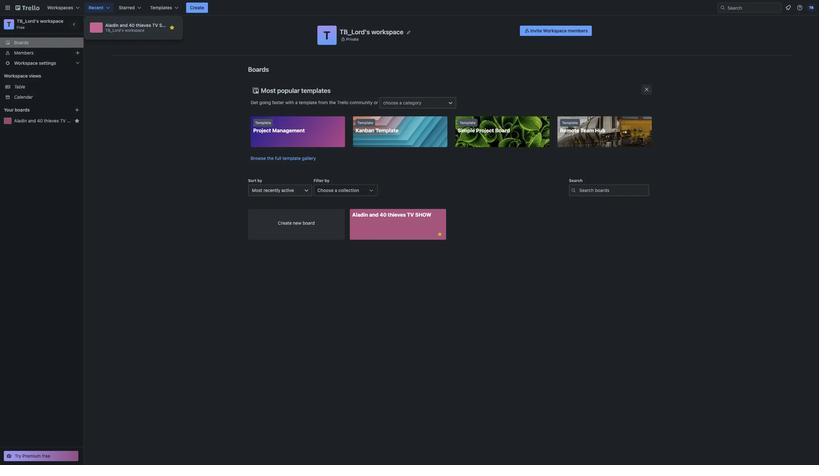 Task type: describe. For each thing, give the bounding box(es) containing it.
template for project
[[255, 121, 271, 125]]

template for remote
[[562, 121, 578, 125]]

2 vertical spatial aladin
[[352, 212, 368, 218]]

by for filter by
[[325, 179, 330, 183]]

2 vertical spatial and
[[369, 212, 379, 218]]

going
[[259, 100, 271, 105]]

popular
[[277, 87, 300, 94]]

team
[[581, 128, 594, 134]]

settings
[[39, 60, 56, 66]]

thieves inside 'aladin and 40 thieves tv show tb_lord's workspace'
[[136, 22, 151, 28]]

filter by
[[314, 179, 330, 183]]

0 horizontal spatial thieves
[[44, 118, 59, 124]]

active
[[282, 188, 294, 193]]

0 vertical spatial aladin and 40 thieves tv show
[[14, 118, 81, 124]]

your boards
[[4, 107, 30, 113]]

choose a collection button
[[314, 185, 378, 196]]

faster
[[272, 100, 284, 105]]

sm image
[[524, 28, 531, 34]]

0 horizontal spatial boards
[[14, 40, 29, 45]]

1 vertical spatial boards
[[248, 66, 269, 73]]

search
[[569, 179, 583, 183]]

remote
[[560, 128, 579, 134]]

hub
[[595, 128, 606, 134]]

1 vertical spatial aladin
[[14, 118, 27, 124]]

recent
[[89, 5, 103, 10]]

tb_lord's inside 'aladin and 40 thieves tv show tb_lord's workspace'
[[105, 28, 124, 33]]

gallery
[[302, 156, 316, 161]]

Search field
[[726, 3, 782, 13]]

template project management
[[253, 121, 305, 134]]

workspace for settings
[[14, 60, 38, 66]]

free
[[17, 25, 25, 30]]

a for choose a collection
[[335, 188, 337, 193]]

invite workspace members
[[531, 28, 588, 33]]

2 horizontal spatial tv
[[407, 212, 414, 218]]

private
[[346, 37, 359, 42]]

from
[[318, 100, 328, 105]]

table
[[14, 84, 25, 90]]

members
[[14, 50, 34, 56]]

1 horizontal spatial aladin and 40 thieves tv show link
[[350, 209, 446, 240]]

workspaces
[[47, 5, 73, 10]]

workspace inside 'aladin and 40 thieves tv show tb_lord's workspace'
[[125, 28, 144, 33]]

back to home image
[[15, 3, 39, 13]]

0 horizontal spatial aladin and 40 thieves tv show link
[[14, 118, 81, 124]]

choose
[[383, 100, 398, 106]]

1 vertical spatial aladin and 40 thieves tv show
[[352, 212, 431, 218]]

tb_lord's workspace link
[[17, 18, 63, 24]]

2 vertical spatial thieves
[[388, 212, 406, 218]]

recently
[[264, 188, 280, 193]]

members
[[568, 28, 588, 33]]

starred button
[[115, 3, 145, 13]]

community
[[350, 100, 373, 105]]

simple
[[458, 128, 475, 134]]

sort by
[[248, 179, 262, 183]]

0 horizontal spatial a
[[295, 100, 298, 105]]

0 horizontal spatial 40
[[37, 118, 43, 124]]

browse the full template gallery
[[251, 156, 316, 161]]

aladin inside 'aladin and 40 thieves tv show tb_lord's workspace'
[[105, 22, 119, 28]]

get going faster with a template from the trello community or
[[251, 100, 379, 105]]

most popular templates
[[261, 87, 331, 94]]

boards
[[15, 107, 30, 113]]

most for most recently active
[[252, 188, 262, 193]]

workspace views
[[4, 73, 41, 79]]

workspace for views
[[4, 73, 28, 79]]

choose a category
[[383, 100, 422, 106]]

browse
[[251, 156, 266, 161]]

project inside template simple project board
[[476, 128, 494, 134]]

create new board
[[278, 221, 315, 226]]

tb_lord's workspace
[[340, 28, 404, 35]]

invite
[[531, 28, 542, 33]]

workspace settings button
[[0, 58, 83, 68]]

browse the full template gallery link
[[251, 156, 316, 161]]

t button
[[317, 26, 337, 45]]

workspace for tb_lord's workspace
[[372, 28, 404, 35]]

your
[[4, 107, 14, 113]]

full
[[275, 156, 281, 161]]

calendar
[[14, 94, 33, 100]]

by for sort by
[[257, 179, 262, 183]]

templates
[[150, 5, 172, 10]]

add board image
[[74, 108, 80, 113]]

tyler black (tylerblack440) image
[[808, 4, 815, 12]]

tb_lord's for tb_lord's workspace free
[[17, 18, 39, 24]]



Task type: vqa. For each thing, say whether or not it's contained in the screenshot.
leftmost a
yes



Task type: locate. For each thing, give the bounding box(es) containing it.
starred icon image
[[170, 25, 175, 30], [74, 118, 80, 124]]

0 horizontal spatial starred icon image
[[74, 118, 80, 124]]

by right the filter
[[325, 179, 330, 183]]

project
[[253, 128, 271, 134], [476, 128, 494, 134]]

tv inside 'aladin and 40 thieves tv show tb_lord's workspace'
[[152, 22, 158, 28]]

1 horizontal spatial starred icon image
[[170, 25, 175, 30]]

tb_lord's for tb_lord's workspace
[[340, 28, 370, 35]]

0 vertical spatial workspace
[[543, 28, 567, 33]]

create for create
[[190, 5, 204, 10]]

t inside button
[[324, 29, 330, 42]]

1 vertical spatial and
[[28, 118, 36, 124]]

templates button
[[146, 3, 182, 13]]

1 horizontal spatial project
[[476, 128, 494, 134]]

create inside button
[[190, 5, 204, 10]]

category
[[403, 100, 422, 106]]

show
[[159, 22, 173, 28], [67, 118, 81, 124], [415, 212, 431, 218]]

2 horizontal spatial a
[[400, 100, 402, 106]]

sort
[[248, 179, 256, 183]]

show inside 'aladin and 40 thieves tv show tb_lord's workspace'
[[159, 22, 173, 28]]

workspace for tb_lord's workspace free
[[40, 18, 63, 24]]

2 horizontal spatial 40
[[380, 212, 387, 218]]

aladin down recent popup button
[[105, 22, 119, 28]]

1 horizontal spatial aladin and 40 thieves tv show
[[352, 212, 431, 218]]

2 horizontal spatial tb_lord's
[[340, 28, 370, 35]]

2 horizontal spatial and
[[369, 212, 379, 218]]

views
[[29, 73, 41, 79]]

template right full
[[283, 156, 301, 161]]

1 horizontal spatial a
[[335, 188, 337, 193]]

0 vertical spatial template
[[299, 100, 317, 105]]

0 horizontal spatial create
[[190, 5, 204, 10]]

tb_lord's up private
[[340, 28, 370, 35]]

1 vertical spatial the
[[267, 156, 274, 161]]

1 vertical spatial template
[[283, 156, 301, 161]]

template remote team hub
[[560, 121, 606, 134]]

0 horizontal spatial tb_lord's
[[17, 18, 39, 24]]

starred icon image down templates dropdown button
[[170, 25, 175, 30]]

t left private
[[324, 29, 330, 42]]

project left 'board'
[[476, 128, 494, 134]]

aladin and 40 thieves tv show link
[[14, 118, 81, 124], [350, 209, 446, 240]]

0 horizontal spatial and
[[28, 118, 36, 124]]

0 horizontal spatial t
[[7, 21, 11, 28]]

tb_lord's up free
[[17, 18, 39, 24]]

aladin down "boards" on the left top of the page
[[14, 118, 27, 124]]

calendar link
[[14, 94, 80, 100]]

Search text field
[[569, 185, 650, 196]]

get
[[251, 100, 258, 105]]

1 vertical spatial create
[[278, 221, 292, 226]]

template inside template simple project board
[[460, 121, 476, 125]]

and inside 'aladin and 40 thieves tv show tb_lord's workspace'
[[120, 22, 128, 28]]

1 horizontal spatial create
[[278, 221, 292, 226]]

workspaces button
[[43, 3, 83, 13]]

boards link
[[0, 38, 83, 48]]

1 vertical spatial tv
[[60, 118, 66, 124]]

workspace
[[543, 28, 567, 33], [14, 60, 38, 66], [4, 73, 28, 79]]

2 project from the left
[[476, 128, 494, 134]]

workspace inside invite workspace members button
[[543, 28, 567, 33]]

1 horizontal spatial and
[[120, 22, 128, 28]]

or
[[374, 100, 378, 105]]

project left the "management"
[[253, 128, 271, 134]]

try premium free
[[15, 454, 50, 459]]

kanban
[[356, 128, 374, 134]]

search image
[[720, 5, 726, 10]]

0 vertical spatial tv
[[152, 22, 158, 28]]

aladin and 40 thieves tv show tb_lord's workspace
[[105, 22, 173, 33]]

0 vertical spatial starred icon image
[[170, 25, 175, 30]]

2 horizontal spatial aladin
[[352, 212, 368, 218]]

workspace inside tb_lord's workspace free
[[40, 18, 63, 24]]

collection
[[339, 188, 359, 193]]

template inside 'template remote team hub'
[[562, 121, 578, 125]]

starred
[[119, 5, 135, 10]]

template up kanban
[[358, 121, 373, 125]]

create
[[190, 5, 204, 10], [278, 221, 292, 226]]

0 horizontal spatial the
[[267, 156, 274, 161]]

1 horizontal spatial boards
[[248, 66, 269, 73]]

1 horizontal spatial thieves
[[136, 22, 151, 28]]

most recently active
[[252, 188, 294, 193]]

template up remote
[[562, 121, 578, 125]]

most up going
[[261, 87, 276, 94]]

open information menu image
[[797, 4, 803, 11]]

0 horizontal spatial tv
[[60, 118, 66, 124]]

template right kanban
[[376, 128, 399, 134]]

your boards with 1 items element
[[4, 106, 65, 114]]

template kanban template
[[356, 121, 399, 134]]

and
[[120, 22, 128, 28], [28, 118, 36, 124], [369, 212, 379, 218]]

aladin down collection
[[352, 212, 368, 218]]

2 horizontal spatial thieves
[[388, 212, 406, 218]]

aladin
[[105, 22, 119, 28], [14, 118, 27, 124], [352, 212, 368, 218]]

board
[[303, 221, 315, 226]]

1 vertical spatial show
[[67, 118, 81, 124]]

2 vertical spatial 40
[[380, 212, 387, 218]]

most
[[261, 87, 276, 94], [252, 188, 262, 193]]

2 horizontal spatial show
[[415, 212, 431, 218]]

t link
[[4, 19, 14, 30]]

workspace up table
[[4, 73, 28, 79]]

2 vertical spatial tv
[[407, 212, 414, 218]]

2 vertical spatial workspace
[[4, 73, 28, 79]]

template down going
[[255, 121, 271, 125]]

workspace navigation collapse icon image
[[70, 20, 79, 29]]

0 vertical spatial t
[[7, 21, 11, 28]]

0 vertical spatial show
[[159, 22, 173, 28]]

primary element
[[0, 0, 819, 15]]

template down templates
[[299, 100, 317, 105]]

tb_lord's inside tb_lord's workspace free
[[17, 18, 39, 24]]

0 horizontal spatial aladin
[[14, 118, 27, 124]]

1 vertical spatial thieves
[[44, 118, 59, 124]]

choose a collection
[[318, 188, 359, 193]]

workspace right invite
[[543, 28, 567, 33]]

1 horizontal spatial show
[[159, 22, 173, 28]]

the
[[329, 100, 336, 105], [267, 156, 274, 161]]

t
[[7, 21, 11, 28], [324, 29, 330, 42]]

project inside template project management
[[253, 128, 271, 134]]

t for t button
[[324, 29, 330, 42]]

0 vertical spatial aladin
[[105, 22, 119, 28]]

aladin and 40 thieves tv show
[[14, 118, 81, 124], [352, 212, 431, 218]]

create for create new board
[[278, 221, 292, 226]]

choose
[[318, 188, 334, 193]]

0 vertical spatial 40
[[129, 22, 135, 28]]

1 horizontal spatial workspace
[[125, 28, 144, 33]]

0 vertical spatial aladin and 40 thieves tv show link
[[14, 118, 81, 124]]

a inside button
[[335, 188, 337, 193]]

2 vertical spatial show
[[415, 212, 431, 218]]

workspace settings
[[14, 60, 56, 66]]

t left free
[[7, 21, 11, 28]]

thieves
[[136, 22, 151, 28], [44, 118, 59, 124], [388, 212, 406, 218]]

40
[[129, 22, 135, 28], [37, 118, 43, 124], [380, 212, 387, 218]]

0 vertical spatial create
[[190, 5, 204, 10]]

40 inside 'aladin and 40 thieves tv show tb_lord's workspace'
[[129, 22, 135, 28]]

2 horizontal spatial workspace
[[372, 28, 404, 35]]

by right sort
[[257, 179, 262, 183]]

recent button
[[85, 3, 114, 13]]

template simple project board
[[458, 121, 510, 134]]

a for choose a category
[[400, 100, 402, 106]]

table link
[[14, 84, 80, 90]]

1 vertical spatial t
[[324, 29, 330, 42]]

management
[[272, 128, 305, 134]]

template up simple
[[460, 121, 476, 125]]

the left full
[[267, 156, 274, 161]]

1 horizontal spatial by
[[325, 179, 330, 183]]

with
[[285, 100, 294, 105]]

0 vertical spatial most
[[261, 87, 276, 94]]

members link
[[0, 48, 83, 58]]

boards
[[14, 40, 29, 45], [248, 66, 269, 73]]

invite workspace members button
[[520, 26, 592, 36]]

free
[[42, 454, 50, 459]]

t for t link
[[7, 21, 11, 28]]

0 notifications image
[[785, 4, 792, 12]]

new
[[293, 221, 302, 226]]

tb_lord's workspace free
[[17, 18, 63, 30]]

try premium free button
[[4, 452, 78, 462]]

0 horizontal spatial aladin and 40 thieves tv show
[[14, 118, 81, 124]]

1 vertical spatial most
[[252, 188, 262, 193]]

1 vertical spatial aladin and 40 thieves tv show link
[[350, 209, 446, 240]]

most down sort by
[[252, 188, 262, 193]]

the right from
[[329, 100, 336, 105]]

2 by from the left
[[325, 179, 330, 183]]

1 vertical spatial workspace
[[14, 60, 38, 66]]

1 horizontal spatial the
[[329, 100, 336, 105]]

0 vertical spatial thieves
[[136, 22, 151, 28]]

workspace down "members"
[[14, 60, 38, 66]]

tv
[[152, 22, 158, 28], [60, 118, 66, 124], [407, 212, 414, 218]]

template for simple
[[460, 121, 476, 125]]

0 vertical spatial and
[[120, 22, 128, 28]]

0 horizontal spatial show
[[67, 118, 81, 124]]

1 horizontal spatial t
[[324, 29, 330, 42]]

0 horizontal spatial workspace
[[40, 18, 63, 24]]

create button
[[186, 3, 208, 13]]

1 horizontal spatial tb_lord's
[[105, 28, 124, 33]]

premium
[[23, 454, 41, 459]]

0 vertical spatial boards
[[14, 40, 29, 45]]

template for kanban
[[358, 121, 373, 125]]

trello
[[337, 100, 349, 105]]

click to unstar this board. it will be removed from your starred list. image
[[437, 232, 443, 238]]

tb_lord's down starred
[[105, 28, 124, 33]]

most for most popular templates
[[261, 87, 276, 94]]

a
[[295, 100, 298, 105], [400, 100, 402, 106], [335, 188, 337, 193]]

workspace inside workspace settings popup button
[[14, 60, 38, 66]]

1 horizontal spatial tv
[[152, 22, 158, 28]]

template inside template project management
[[255, 121, 271, 125]]

0 horizontal spatial project
[[253, 128, 271, 134]]

tb_lord's
[[17, 18, 39, 24], [105, 28, 124, 33], [340, 28, 370, 35]]

try
[[15, 454, 21, 459]]

1 vertical spatial 40
[[37, 118, 43, 124]]

0 horizontal spatial by
[[257, 179, 262, 183]]

0 vertical spatial the
[[329, 100, 336, 105]]

1 by from the left
[[257, 179, 262, 183]]

template
[[299, 100, 317, 105], [283, 156, 301, 161]]

templates
[[301, 87, 331, 94]]

starred icon image down add board image
[[74, 118, 80, 124]]

by
[[257, 179, 262, 183], [325, 179, 330, 183]]

1 horizontal spatial 40
[[129, 22, 135, 28]]

1 vertical spatial starred icon image
[[74, 118, 80, 124]]

1 project from the left
[[253, 128, 271, 134]]

1 horizontal spatial aladin
[[105, 22, 119, 28]]

filter
[[314, 179, 324, 183]]

board
[[495, 128, 510, 134]]

workspace
[[40, 18, 63, 24], [125, 28, 144, 33], [372, 28, 404, 35]]



